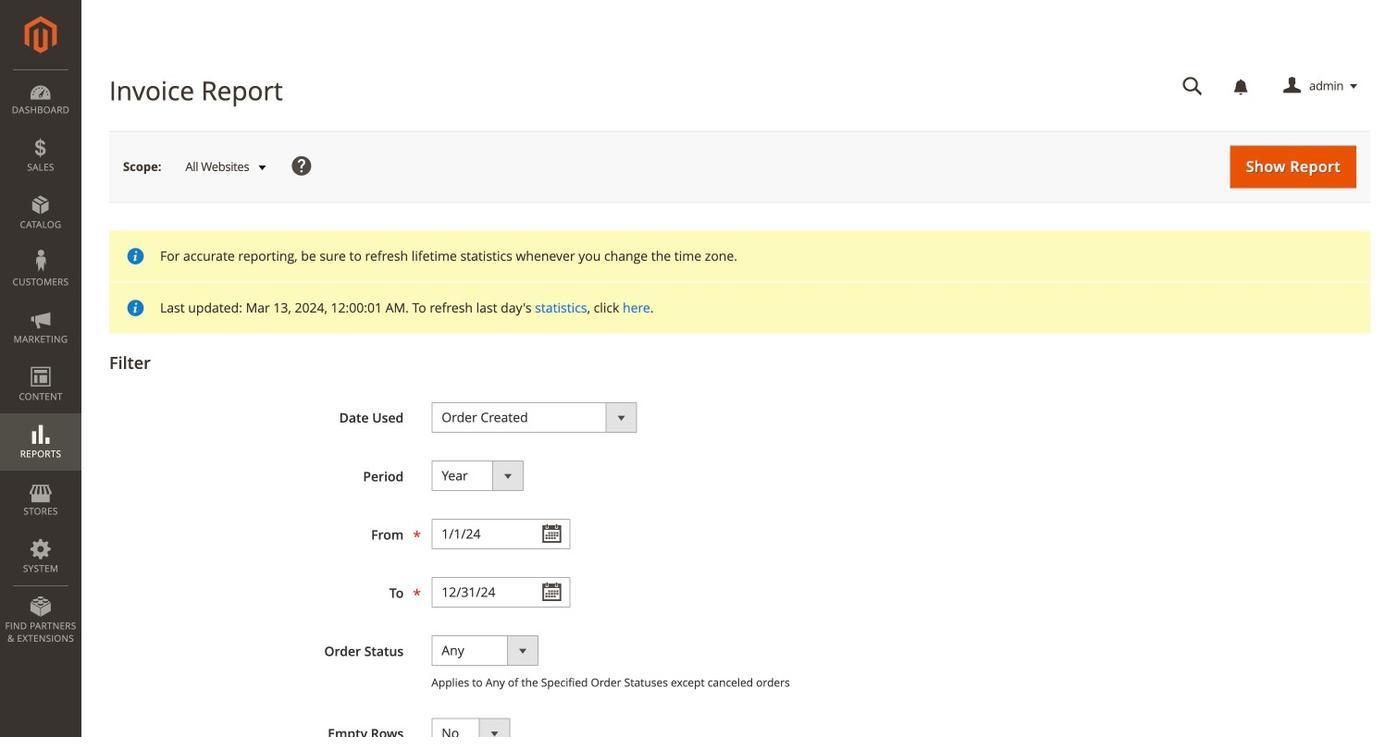 Task type: describe. For each thing, give the bounding box(es) containing it.
magento admin panel image
[[25, 16, 57, 54]]



Task type: vqa. For each thing, say whether or not it's contained in the screenshot.
tab list at the bottom
no



Task type: locate. For each thing, give the bounding box(es) containing it.
None text field
[[1170, 70, 1216, 103], [431, 519, 570, 550], [1170, 70, 1216, 103], [431, 519, 570, 550]]

None text field
[[431, 577, 570, 608]]

menu bar
[[0, 69, 81, 654]]



